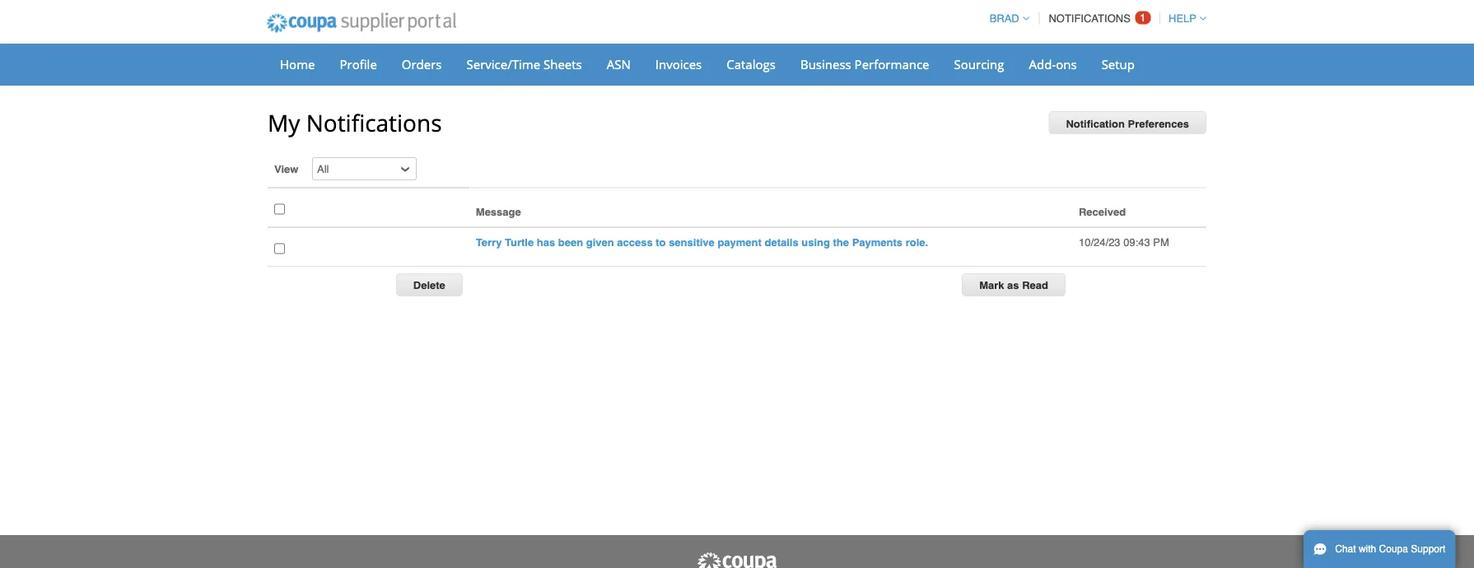 Task type: vqa. For each thing, say whether or not it's contained in the screenshot.
1st Manage from the bottom of the page
no



Task type: describe. For each thing, give the bounding box(es) containing it.
notification
[[1066, 117, 1125, 130]]

notifications inside notifications 1
[[1049, 12, 1130, 25]]

has
[[537, 236, 555, 248]]

notifications 1
[[1049, 12, 1146, 25]]

given
[[586, 236, 614, 248]]

chat with coupa support
[[1335, 543, 1445, 555]]

09:43
[[1123, 236, 1150, 248]]

asn
[[607, 56, 631, 72]]

preferences
[[1128, 117, 1189, 130]]

sensitive
[[669, 236, 715, 248]]

role.
[[906, 236, 928, 248]]

payment
[[718, 236, 762, 248]]

view
[[274, 163, 298, 175]]

profile
[[340, 56, 377, 72]]

service/time
[[466, 56, 540, 72]]

as
[[1007, 279, 1019, 292]]

service/time sheets link
[[456, 52, 593, 77]]

using
[[801, 236, 830, 248]]

payments
[[852, 236, 903, 248]]

add-
[[1029, 56, 1056, 72]]

ons
[[1056, 56, 1077, 72]]

0 vertical spatial coupa supplier portal image
[[255, 2, 467, 44]]

delete
[[413, 279, 445, 292]]

invoices link
[[645, 52, 713, 77]]

10/24/23 09:43 pm
[[1079, 236, 1169, 248]]

sheets
[[543, 56, 582, 72]]

setup link
[[1091, 52, 1145, 77]]

my notifications
[[268, 107, 442, 138]]

my
[[268, 107, 300, 138]]

help link
[[1161, 12, 1206, 25]]

notification preferences
[[1066, 117, 1189, 130]]

orders link
[[391, 52, 452, 77]]

delete button
[[396, 273, 463, 296]]

to
[[656, 236, 666, 248]]

1 horizontal spatial coupa supplier portal image
[[696, 552, 778, 568]]

pm
[[1153, 236, 1169, 248]]

received
[[1079, 206, 1126, 218]]



Task type: locate. For each thing, give the bounding box(es) containing it.
message
[[476, 206, 521, 218]]

add-ons link
[[1018, 52, 1088, 77]]

with
[[1359, 543, 1376, 555]]

home link
[[269, 52, 326, 77]]

add-ons
[[1029, 56, 1077, 72]]

sourcing
[[954, 56, 1004, 72]]

1 vertical spatial coupa supplier portal image
[[696, 552, 778, 568]]

service/time sheets
[[466, 56, 582, 72]]

details
[[765, 236, 798, 248]]

asn link
[[596, 52, 641, 77]]

invoices
[[655, 56, 702, 72]]

mark
[[979, 279, 1004, 292]]

mark as read
[[979, 279, 1048, 292]]

business performance link
[[790, 52, 940, 77]]

performance
[[854, 56, 929, 72]]

catalogs link
[[716, 52, 786, 77]]

been
[[558, 236, 583, 248]]

None checkbox
[[274, 198, 285, 220], [274, 238, 285, 259], [274, 198, 285, 220], [274, 238, 285, 259]]

notifications
[[1049, 12, 1130, 25], [306, 107, 442, 138]]

business performance
[[800, 56, 929, 72]]

terry turtle has been given access to sensitive payment details using the payments role. link
[[476, 236, 928, 248]]

orders
[[402, 56, 442, 72]]

10/24/23
[[1079, 236, 1120, 248]]

brad link
[[982, 12, 1029, 25]]

turtle
[[505, 236, 534, 248]]

1 horizontal spatial notifications
[[1049, 12, 1130, 25]]

0 vertical spatial notifications
[[1049, 12, 1130, 25]]

1
[[1140, 12, 1146, 24]]

chat
[[1335, 543, 1356, 555]]

support
[[1411, 543, 1445, 555]]

mark as read button
[[962, 273, 1066, 296]]

notifications down profile link
[[306, 107, 442, 138]]

help
[[1169, 12, 1197, 25]]

sourcing link
[[943, 52, 1015, 77]]

navigation containing notifications 1
[[982, 2, 1206, 35]]

notification preferences link
[[1049, 111, 1206, 134]]

0 horizontal spatial coupa supplier portal image
[[255, 2, 467, 44]]

read
[[1022, 279, 1048, 292]]

the
[[833, 236, 849, 248]]

catalogs
[[727, 56, 776, 72]]

terry turtle has been given access to sensitive payment details using the payments role.
[[476, 236, 928, 248]]

access
[[617, 236, 653, 248]]

0 horizontal spatial notifications
[[306, 107, 442, 138]]

terry
[[476, 236, 502, 248]]

navigation
[[982, 2, 1206, 35]]

coupa
[[1379, 543, 1408, 555]]

business
[[800, 56, 851, 72]]

profile link
[[329, 52, 388, 77]]

home
[[280, 56, 315, 72]]

notifications up ons
[[1049, 12, 1130, 25]]

setup
[[1102, 56, 1135, 72]]

brad
[[990, 12, 1019, 25]]

1 vertical spatial notifications
[[306, 107, 442, 138]]

coupa supplier portal image
[[255, 2, 467, 44], [696, 552, 778, 568]]

chat with coupa support button
[[1304, 530, 1455, 568]]



